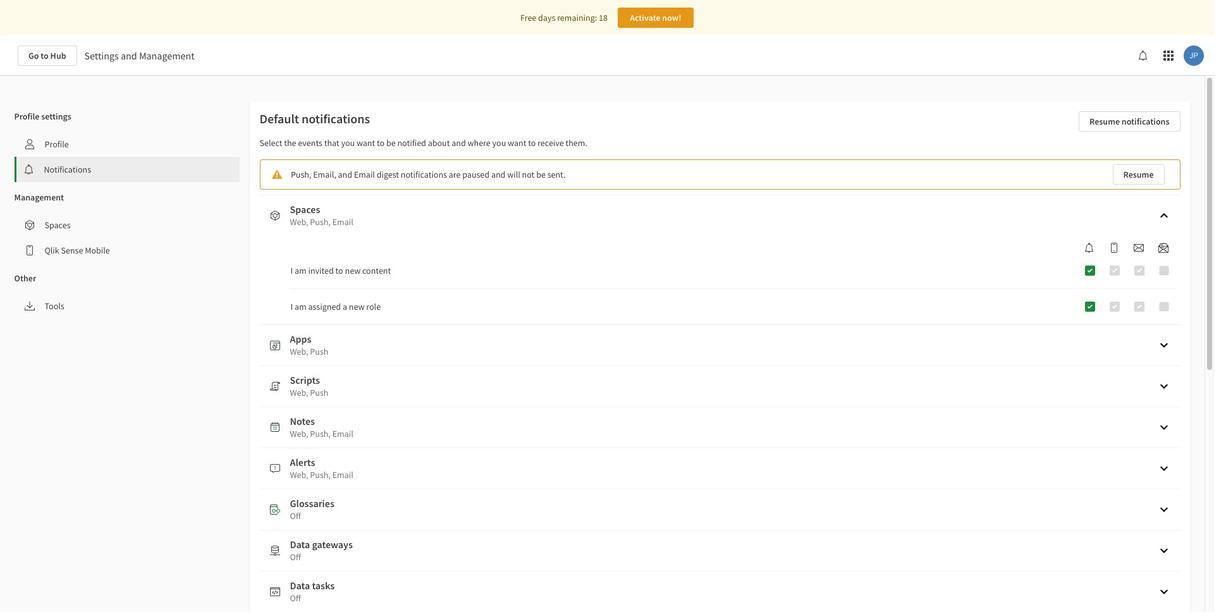 Task type: vqa. For each thing, say whether or not it's contained in the screenshot.
POLICY
no



Task type: locate. For each thing, give the bounding box(es) containing it.
0 vertical spatial i
[[291, 265, 293, 276]]

email
[[354, 169, 375, 180], [333, 216, 353, 228], [333, 428, 353, 440], [333, 469, 353, 481]]

profile up notifications
[[45, 139, 69, 150]]

push, email, and email digest notifications are paused and will not be sent.
[[291, 169, 566, 180]]

1 horizontal spatial notifications
[[401, 169, 447, 180]]

2 want from the left
[[508, 137, 527, 149]]

0 vertical spatial off
[[290, 511, 301, 522]]

push, down email,
[[310, 216, 331, 228]]

email for spaces
[[333, 216, 353, 228]]

web, down notes
[[290, 428, 308, 440]]

web, inside spaces web, push, email
[[290, 216, 308, 228]]

the
[[284, 137, 296, 149]]

1 off from the top
[[290, 511, 301, 522]]

notifications bundled in a daily email digest image
[[1159, 243, 1169, 253]]

0 horizontal spatial profile
[[14, 111, 39, 122]]

be
[[387, 137, 396, 149], [537, 169, 546, 180]]

resume up resume button
[[1090, 116, 1120, 127]]

activate now!
[[630, 12, 682, 23]]

web, inside alerts web, push, email
[[290, 469, 308, 481]]

settings
[[41, 111, 71, 122]]

0 horizontal spatial management
[[14, 192, 64, 203]]

email up alerts web, push, email
[[333, 428, 353, 440]]

off
[[290, 511, 301, 522], [290, 552, 301, 563], [290, 593, 301, 604]]

remaining:
[[557, 12, 597, 23]]

push,
[[291, 169, 312, 180], [310, 216, 331, 228], [310, 428, 331, 440], [310, 469, 331, 481]]

resume notifications
[[1090, 116, 1170, 127]]

1 vertical spatial be
[[537, 169, 546, 180]]

off inside data tasks off
[[290, 593, 301, 604]]

to inside go to hub "link"
[[41, 50, 49, 61]]

days
[[538, 12, 556, 23]]

web, for scripts
[[290, 387, 308, 399]]

1 horizontal spatial spaces
[[290, 203, 320, 216]]

go
[[28, 50, 39, 61]]

default
[[260, 111, 299, 127]]

resume inside resume notifications button
[[1090, 116, 1120, 127]]

new
[[345, 265, 361, 276], [349, 301, 365, 313]]

settings
[[84, 49, 119, 62]]

new left content
[[345, 265, 361, 276]]

2 i from the top
[[291, 301, 293, 313]]

i
[[291, 265, 293, 276], [291, 301, 293, 313]]

you right that
[[341, 137, 355, 149]]

email up i am invited to new content
[[333, 216, 353, 228]]

1 vertical spatial i
[[291, 301, 293, 313]]

push down scripts at left bottom
[[310, 387, 329, 399]]

and
[[121, 49, 137, 62], [452, 137, 466, 149], [338, 169, 352, 180], [491, 169, 506, 180]]

1 horizontal spatial profile
[[45, 139, 69, 150]]

off down data gateways off at the bottom of page
[[290, 593, 301, 604]]

notifications left are at the left of page
[[401, 169, 447, 180]]

push inside apps web, push
[[310, 346, 329, 357]]

1 data from the top
[[290, 538, 310, 551]]

3 off from the top
[[290, 593, 301, 604]]

push inside the scripts web, push
[[310, 387, 329, 399]]

to left notified
[[377, 137, 385, 149]]

0 horizontal spatial you
[[341, 137, 355, 149]]

spaces for spaces web, push, email
[[290, 203, 320, 216]]

am left the invited
[[295, 265, 307, 276]]

notes
[[290, 415, 315, 428]]

0 vertical spatial spaces
[[290, 203, 320, 216]]

data for data gateways
[[290, 538, 310, 551]]

to
[[41, 50, 49, 61], [377, 137, 385, 149], [528, 137, 536, 149], [336, 265, 343, 276]]

you
[[341, 137, 355, 149], [493, 137, 506, 149]]

web,
[[290, 216, 308, 228], [290, 346, 308, 357], [290, 387, 308, 399], [290, 428, 308, 440], [290, 469, 308, 481]]

i left assigned
[[291, 301, 293, 313]]

glossaries
[[290, 497, 335, 510]]

push down apps
[[310, 346, 329, 357]]

a
[[343, 301, 347, 313]]

want up will on the left top of page
[[508, 137, 527, 149]]

2 am from the top
[[295, 301, 307, 313]]

gateways
[[312, 538, 353, 551]]

push, down notes
[[310, 428, 331, 440]]

select
[[260, 137, 282, 149]]

off for data gateways
[[290, 552, 301, 563]]

off up data tasks off
[[290, 552, 301, 563]]

select the events that you want to be notified about and where you want to receive them.
[[260, 137, 588, 149]]

0 vertical spatial am
[[295, 265, 307, 276]]

web, down the alerts
[[290, 469, 308, 481]]

management
[[139, 49, 195, 62], [14, 192, 64, 203]]

am left assigned
[[295, 301, 307, 313]]

2 data from the top
[[290, 579, 310, 592]]

spaces up qlik
[[45, 220, 71, 231]]

spaces
[[290, 203, 320, 216], [45, 220, 71, 231]]

web, inside apps web, push
[[290, 346, 308, 357]]

and right about
[[452, 137, 466, 149]]

be right not
[[537, 169, 546, 180]]

1 web, from the top
[[290, 216, 308, 228]]

0 vertical spatial push
[[310, 346, 329, 357]]

1 horizontal spatial management
[[139, 49, 195, 62]]

1 vertical spatial off
[[290, 552, 301, 563]]

1 vertical spatial am
[[295, 301, 307, 313]]

push, inside spaces web, push, email
[[310, 216, 331, 228]]

email for notes
[[333, 428, 353, 440]]

1 push from the top
[[310, 346, 329, 357]]

1 vertical spatial profile
[[45, 139, 69, 150]]

you right where
[[493, 137, 506, 149]]

push for apps
[[310, 346, 329, 357]]

profile
[[14, 111, 39, 122], [45, 139, 69, 150]]

new right a
[[349, 301, 365, 313]]

spaces inside spaces web, push, email
[[290, 203, 320, 216]]

push, for spaces
[[310, 216, 331, 228]]

1 vertical spatial push
[[310, 387, 329, 399]]

push, for notes
[[310, 428, 331, 440]]

qlik sense mobile
[[45, 245, 110, 256]]

push for scripts
[[310, 387, 329, 399]]

where
[[468, 137, 491, 149]]

alerts
[[290, 456, 315, 469]]

1 i from the top
[[291, 265, 293, 276]]

off down glossaries
[[290, 511, 301, 522]]

web, inside notes web, push, email
[[290, 428, 308, 440]]

and right settings
[[121, 49, 137, 62]]

and right email,
[[338, 169, 352, 180]]

profile inside "link"
[[45, 139, 69, 150]]

web, down scripts at left bottom
[[290, 387, 308, 399]]

data inside data tasks off
[[290, 579, 310, 592]]

off inside data gateways off
[[290, 552, 301, 563]]

profile for profile
[[45, 139, 69, 150]]

profile link
[[14, 132, 239, 157]]

james peterson image
[[1184, 46, 1205, 66]]

2 off from the top
[[290, 552, 301, 563]]

digest
[[377, 169, 399, 180]]

0 vertical spatial profile
[[14, 111, 39, 122]]

0 vertical spatial data
[[290, 538, 310, 551]]

assigned
[[308, 301, 341, 313]]

0 horizontal spatial resume
[[1090, 116, 1120, 127]]

sense
[[61, 245, 83, 256]]

scripts
[[290, 374, 320, 387]]

web, for alerts
[[290, 469, 308, 481]]

3 web, from the top
[[290, 387, 308, 399]]

web, for apps
[[290, 346, 308, 357]]

alert containing push, email, and email digest notifications are paused and will not be sent.
[[260, 159, 1181, 190]]

email for alerts
[[333, 469, 353, 481]]

to right the invited
[[336, 265, 343, 276]]

to right the go
[[41, 50, 49, 61]]

2 push from the top
[[310, 387, 329, 399]]

2 horizontal spatial notifications
[[1122, 116, 1170, 127]]

spaces down email,
[[290, 203, 320, 216]]

0 vertical spatial new
[[345, 265, 361, 276]]

push, inside notes web, push, email
[[310, 428, 331, 440]]

0 horizontal spatial spaces
[[45, 220, 71, 231]]

default notifications
[[260, 111, 370, 127]]

sent.
[[548, 169, 566, 180]]

email up glossaries
[[333, 469, 353, 481]]

am
[[295, 265, 307, 276], [295, 301, 307, 313]]

0 horizontal spatial be
[[387, 137, 396, 149]]

resume
[[1090, 116, 1120, 127], [1124, 169, 1154, 180]]

0 vertical spatial be
[[387, 137, 396, 149]]

0 vertical spatial resume
[[1090, 116, 1120, 127]]

off for data tasks
[[290, 593, 301, 604]]

data gateways off
[[290, 538, 353, 563]]

1 horizontal spatial resume
[[1124, 169, 1154, 180]]

push notifications in qlik sense mobile element
[[1104, 243, 1124, 253]]

push notifications in qlik sense mobile image
[[1109, 243, 1119, 253]]

i left the invited
[[291, 265, 293, 276]]

2 vertical spatial off
[[290, 593, 301, 604]]

new for role
[[349, 301, 365, 313]]

data inside data gateways off
[[290, 538, 310, 551]]

push, left email,
[[291, 169, 312, 180]]

want
[[357, 137, 375, 149], [508, 137, 527, 149]]

web, down apps
[[290, 346, 308, 357]]

alert
[[260, 159, 1181, 190]]

am for assigned
[[295, 301, 307, 313]]

go to hub
[[28, 50, 66, 61]]

data for data tasks
[[290, 579, 310, 592]]

profile left settings
[[14, 111, 39, 122]]

free days remaining: 18
[[521, 12, 608, 23]]

1 vertical spatial new
[[349, 301, 365, 313]]

notifications
[[302, 111, 370, 127], [1122, 116, 1170, 127], [401, 169, 447, 180]]

notifications up resume button
[[1122, 116, 1170, 127]]

push
[[310, 346, 329, 357], [310, 387, 329, 399]]

hub
[[50, 50, 66, 61]]

i for i am assigned a new role
[[291, 301, 293, 313]]

notifications sent to your email image
[[1134, 243, 1144, 253]]

be left notified
[[387, 137, 396, 149]]

will
[[507, 169, 521, 180]]

off inside glossaries off
[[290, 511, 301, 522]]

push, inside alerts web, push, email
[[310, 469, 331, 481]]

email inside alerts web, push, email
[[333, 469, 353, 481]]

notifications inside button
[[1122, 116, 1170, 127]]

profile settings
[[14, 111, 71, 122]]

1 horizontal spatial want
[[508, 137, 527, 149]]

0 horizontal spatial want
[[357, 137, 375, 149]]

want right that
[[357, 137, 375, 149]]

0 horizontal spatial notifications
[[302, 111, 370, 127]]

mobile
[[85, 245, 110, 256]]

resume down 'resume notifications'
[[1124, 169, 1154, 180]]

notifications up that
[[302, 111, 370, 127]]

notes web, push, email
[[290, 415, 353, 440]]

2 web, from the top
[[290, 346, 308, 357]]

1 vertical spatial data
[[290, 579, 310, 592]]

content
[[363, 265, 391, 276]]

5 web, from the top
[[290, 469, 308, 481]]

email inside notes web, push, email
[[333, 428, 353, 440]]

resume inside resume button
[[1124, 169, 1154, 180]]

web, up the invited
[[290, 216, 308, 228]]

4 web, from the top
[[290, 428, 308, 440]]

data
[[290, 538, 310, 551], [290, 579, 310, 592]]

data left tasks
[[290, 579, 310, 592]]

am for invited
[[295, 265, 307, 276]]

push, down the alerts
[[310, 469, 331, 481]]

1 vertical spatial spaces
[[45, 220, 71, 231]]

1 am from the top
[[295, 265, 307, 276]]

email inside spaces web, push, email
[[333, 216, 353, 228]]

that
[[324, 137, 339, 149]]

1 vertical spatial resume
[[1124, 169, 1154, 180]]

data left gateways
[[290, 538, 310, 551]]

spaces link
[[14, 213, 239, 238]]

web, inside the scripts web, push
[[290, 387, 308, 399]]

1 horizontal spatial you
[[493, 137, 506, 149]]

email inside alert
[[354, 169, 375, 180]]

email left digest
[[354, 169, 375, 180]]

notified
[[398, 137, 426, 149]]



Task type: describe. For each thing, give the bounding box(es) containing it.
tools
[[45, 300, 64, 312]]

spaces for spaces
[[45, 220, 71, 231]]

notifications when using qlik sense in a browser image
[[1085, 243, 1095, 253]]

i am assigned a new role
[[291, 301, 381, 313]]

events
[[298, 137, 323, 149]]

18
[[599, 12, 608, 23]]

resume for resume notifications
[[1090, 116, 1120, 127]]

notifications for default notifications
[[302, 111, 370, 127]]

web, for spaces
[[290, 216, 308, 228]]

receive
[[538, 137, 564, 149]]

qlik sense mobile link
[[14, 238, 239, 263]]

glossaries off
[[290, 497, 335, 522]]

not
[[522, 169, 535, 180]]

resume notifications button
[[1079, 111, 1181, 132]]

1 horizontal spatial be
[[537, 169, 546, 180]]

i am invited to new content
[[291, 265, 391, 276]]

free
[[521, 12, 537, 23]]

tasks
[[312, 579, 335, 592]]

new for content
[[345, 265, 361, 276]]

notifications bundled in a daily email digest element
[[1154, 243, 1174, 253]]

email for push,
[[354, 169, 375, 180]]

apps
[[290, 333, 311, 345]]

invited
[[308, 265, 334, 276]]

notifications for resume notifications
[[1122, 116, 1170, 127]]

spaces web, push, email
[[290, 203, 353, 228]]

email,
[[313, 169, 336, 180]]

other
[[14, 273, 36, 284]]

1 vertical spatial management
[[14, 192, 64, 203]]

apps web, push
[[290, 333, 329, 357]]

resume for resume
[[1124, 169, 1154, 180]]

go to hub link
[[18, 46, 77, 66]]

role
[[366, 301, 381, 313]]

them.
[[566, 137, 588, 149]]

qlik
[[45, 245, 59, 256]]

1 you from the left
[[341, 137, 355, 149]]

resume button
[[1113, 164, 1165, 185]]

activate now! link
[[618, 8, 694, 28]]

scripts web, push
[[290, 374, 329, 399]]

notifications sent to your email element
[[1129, 243, 1149, 253]]

tools link
[[14, 294, 239, 319]]

i for i am invited to new content
[[291, 265, 293, 276]]

push, for alerts
[[310, 469, 331, 481]]

and left will on the left top of page
[[491, 169, 506, 180]]

1 want from the left
[[357, 137, 375, 149]]

about
[[428, 137, 450, 149]]

settings and management
[[84, 49, 195, 62]]

notifications
[[44, 164, 91, 175]]

notifications link
[[16, 157, 239, 182]]

now!
[[663, 12, 682, 23]]

web, for notes
[[290, 428, 308, 440]]

profile for profile settings
[[14, 111, 39, 122]]

notifications when using qlik sense in a browser element
[[1080, 243, 1100, 253]]

to left "receive"
[[528, 137, 536, 149]]

paused
[[463, 169, 490, 180]]

2 you from the left
[[493, 137, 506, 149]]

0 vertical spatial management
[[139, 49, 195, 62]]

data tasks off
[[290, 579, 335, 604]]

alerts web, push, email
[[290, 456, 353, 481]]

are
[[449, 169, 461, 180]]

activate
[[630, 12, 661, 23]]



